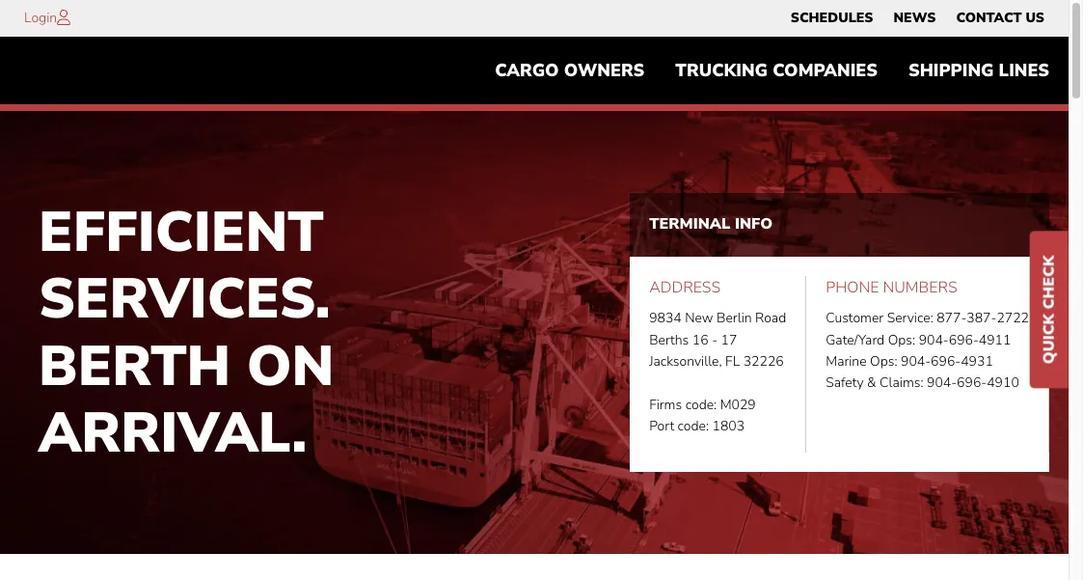 Task type: describe. For each thing, give the bounding box(es) containing it.
road
[[756, 309, 787, 327]]

gate/yard
[[826, 331, 885, 349]]

877-
[[937, 309, 967, 327]]

quick
[[1040, 313, 1061, 364]]

efficient services. berth on arrival.
[[39, 194, 334, 471]]

shipping lines
[[909, 59, 1050, 82]]

0 vertical spatial code:
[[686, 395, 717, 414]]

9834 new berlin road berths 16 - 17 jacksonville, fl 32226
[[650, 309, 787, 371]]

customer service: 877-387-2722 gate/yard ops: 904-696-4911 marine ops: 904-696-4931 safety & claims: 904-696-4910
[[826, 309, 1030, 392]]

trucking companies
[[676, 59, 878, 82]]

4911
[[980, 331, 1012, 349]]

m029
[[721, 395, 757, 414]]

user image
[[57, 10, 71, 25]]

terminal info
[[650, 213, 773, 234]]

4931
[[962, 352, 994, 371]]

fl
[[726, 352, 740, 371]]

-
[[712, 331, 718, 349]]

shipping
[[909, 59, 995, 82]]

1 vertical spatial ops:
[[871, 352, 898, 371]]

us
[[1026, 9, 1045, 27]]

quick check link
[[1031, 231, 1069, 388]]

berlin
[[717, 309, 752, 327]]

firms code:  m029 port code:  1803
[[650, 395, 757, 435]]

1 vertical spatial code:
[[678, 417, 709, 435]]

cargo owners link
[[480, 51, 661, 90]]

services.
[[39, 261, 331, 337]]

efficient
[[39, 194, 324, 270]]

0 vertical spatial ops:
[[889, 331, 916, 349]]

owners
[[564, 59, 645, 82]]

2 vertical spatial 696-
[[958, 374, 988, 392]]

9834
[[650, 309, 682, 327]]

menu bar containing schedules
[[781, 5, 1055, 32]]



Task type: vqa. For each thing, say whether or not it's contained in the screenshot.
NEW
yes



Task type: locate. For each thing, give the bounding box(es) containing it.
cargo
[[495, 59, 560, 82]]

menu bar up shipping
[[781, 5, 1055, 32]]

customer
[[826, 309, 884, 327]]

904- down 877-
[[920, 331, 950, 349]]

contact us
[[957, 9, 1045, 27]]

4910
[[988, 374, 1020, 392]]

lines
[[1000, 59, 1050, 82]]

terminal
[[650, 213, 731, 234]]

contact us link
[[957, 5, 1045, 32]]

16
[[693, 331, 709, 349]]

shipping lines link
[[894, 51, 1066, 90]]

904- right claims:
[[928, 374, 958, 392]]

info
[[735, 213, 773, 234]]

code: right port
[[678, 417, 709, 435]]

login link
[[24, 9, 57, 27]]

trucking
[[676, 59, 768, 82]]

news link
[[894, 5, 937, 32]]

387-
[[967, 309, 997, 327]]

menu bar containing cargo owners
[[480, 51, 1066, 90]]

32226
[[744, 352, 784, 371]]

news
[[894, 9, 937, 27]]

1 vertical spatial menu bar
[[480, 51, 1066, 90]]

2722
[[997, 309, 1030, 327]]

on
[[247, 328, 334, 404]]

marine
[[826, 352, 867, 371]]

schedules
[[791, 9, 874, 27]]

menu bar
[[781, 5, 1055, 32], [480, 51, 1066, 90]]

ops: up &
[[871, 352, 898, 371]]

service:
[[888, 309, 934, 327]]

phone
[[826, 277, 880, 298]]

berth
[[39, 328, 231, 404]]

address
[[650, 277, 721, 298]]

1803
[[713, 417, 745, 435]]

ops: down service:
[[889, 331, 916, 349]]

0 vertical spatial menu bar
[[781, 5, 1055, 32]]

0 vertical spatial 904-
[[920, 331, 950, 349]]

2 vertical spatial 904-
[[928, 374, 958, 392]]

quick check
[[1040, 255, 1061, 364]]

code: up the 1803 on the bottom right
[[686, 395, 717, 414]]

904- up claims:
[[902, 352, 932, 371]]

menu bar down schedules link
[[480, 51, 1066, 90]]

safety
[[826, 374, 864, 392]]

berths
[[650, 331, 689, 349]]

arrival.
[[39, 395, 307, 471]]

696-
[[950, 331, 980, 349], [932, 352, 962, 371], [958, 374, 988, 392]]

17
[[722, 331, 738, 349]]

contact
[[957, 9, 1023, 27]]

claims:
[[880, 374, 924, 392]]

numbers
[[884, 277, 958, 298]]

phone numbers
[[826, 277, 958, 298]]

companies
[[773, 59, 878, 82]]

904-
[[920, 331, 950, 349], [902, 352, 932, 371], [928, 374, 958, 392]]

code:
[[686, 395, 717, 414], [678, 417, 709, 435]]

new
[[686, 309, 714, 327]]

cargo owners
[[495, 59, 645, 82]]

firms
[[650, 395, 683, 414]]

trucking companies link
[[661, 51, 894, 90]]

login
[[24, 9, 57, 27]]

&
[[868, 374, 877, 392]]

ops:
[[889, 331, 916, 349], [871, 352, 898, 371]]

1 vertical spatial 904-
[[902, 352, 932, 371]]

port
[[650, 417, 675, 435]]

jacksonville,
[[650, 352, 723, 371]]

1 vertical spatial 696-
[[932, 352, 962, 371]]

check
[[1040, 255, 1061, 309]]

schedules link
[[791, 5, 874, 32]]

0 vertical spatial 696-
[[950, 331, 980, 349]]



